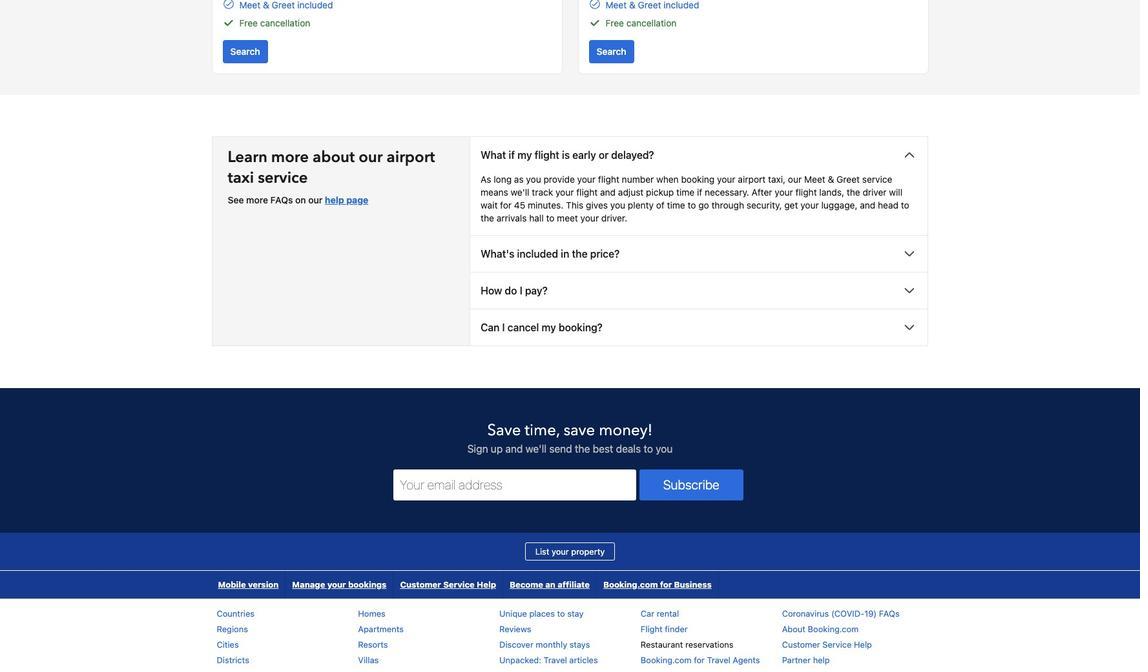 Task type: locate. For each thing, give the bounding box(es) containing it.
1 horizontal spatial faqs
[[879, 608, 900, 619]]

your right manage
[[327, 579, 346, 590]]

to left stay
[[557, 608, 565, 619]]

customer service help link for become an affiliate
[[394, 571, 503, 599]]

2 free from the left
[[606, 17, 624, 28]]

customer right bookings
[[400, 579, 441, 590]]

this
[[566, 199, 584, 210]]

2 vertical spatial you
[[656, 443, 673, 455]]

0 vertical spatial our
[[359, 146, 383, 168]]

0 horizontal spatial search
[[230, 46, 260, 57]]

1 horizontal spatial more
[[271, 146, 309, 168]]

0 horizontal spatial help
[[325, 194, 344, 205]]

to inside unique places to stay reviews discover monthly stays unpacked: travel articles
[[557, 608, 565, 619]]

navigation containing mobile version
[[212, 571, 719, 599]]

if right what
[[509, 149, 515, 161]]

0 vertical spatial customer
[[400, 579, 441, 590]]

help left become
[[477, 579, 496, 590]]

coronavirus
[[782, 608, 829, 619]]

2 search button from the left
[[589, 40, 634, 63]]

reviews
[[500, 624, 532, 634]]

0 horizontal spatial my
[[518, 149, 532, 161]]

resorts link
[[358, 639, 388, 650]]

on
[[295, 194, 306, 205]]

help down the 19)
[[854, 639, 872, 650]]

help
[[477, 579, 496, 590], [854, 639, 872, 650]]

booking.com inside coronavirus (covid-19) faqs about booking.com customer service help partner help
[[808, 624, 859, 634]]

mobile
[[218, 579, 246, 590]]

2 free cancellation from the left
[[606, 17, 677, 28]]

0 vertical spatial i
[[520, 285, 523, 296]]

districts link
[[217, 655, 249, 665]]

help inside customer service help 'link'
[[477, 579, 496, 590]]

more right see
[[246, 194, 268, 205]]

travel
[[544, 655, 567, 665], [707, 655, 731, 665]]

airport
[[387, 146, 435, 168], [738, 173, 766, 184]]

my up as
[[518, 149, 532, 161]]

can i cancel my booking? button
[[470, 309, 928, 345]]

for inside as long as you provide your flight number when booking your airport taxi, our meet & greet service means we'll track your flight and adjust pickup time if necessary. after your flight lands, the driver will wait for 45 minutes. this gives you plenty of time to go through security, get your luggage, and head to the arrivals hall to meet your driver.
[[500, 199, 512, 210]]

the down save
[[575, 443, 590, 455]]

0 vertical spatial faqs
[[271, 194, 293, 205]]

you right as
[[526, 173, 541, 184]]

flight left is
[[535, 149, 560, 161]]

free cancellation for second search button from the right
[[239, 17, 310, 28]]

i
[[520, 285, 523, 296], [502, 321, 505, 333]]

1 horizontal spatial you
[[611, 199, 626, 210]]

travel down monthly
[[544, 655, 567, 665]]

0 horizontal spatial faqs
[[271, 194, 293, 205]]

your
[[577, 173, 596, 184], [717, 173, 736, 184], [556, 186, 574, 197], [775, 186, 793, 197], [801, 199, 819, 210], [581, 212, 599, 223], [552, 546, 569, 557], [327, 579, 346, 590]]

1 vertical spatial help
[[813, 655, 830, 665]]

you up "driver." in the right top of the page
[[611, 199, 626, 210]]

if inside dropdown button
[[509, 149, 515, 161]]

for
[[500, 199, 512, 210], [660, 579, 672, 590], [694, 655, 705, 665]]

2 travel from the left
[[707, 655, 731, 665]]

1 horizontal spatial service
[[823, 639, 852, 650]]

our right taxi,
[[788, 173, 802, 184]]

1 vertical spatial faqs
[[879, 608, 900, 619]]

1 vertical spatial i
[[502, 321, 505, 333]]

you right deals
[[656, 443, 673, 455]]

save
[[564, 420, 595, 441]]

1 cancellation from the left
[[260, 17, 310, 28]]

0 horizontal spatial cancellation
[[260, 17, 310, 28]]

1 vertical spatial airport
[[738, 173, 766, 184]]

0 horizontal spatial customer
[[400, 579, 441, 590]]

we'll down time,
[[526, 443, 547, 455]]

0 vertical spatial time
[[677, 186, 695, 197]]

1 horizontal spatial cancellation
[[627, 17, 677, 28]]

bookings
[[348, 579, 387, 590]]

0 horizontal spatial and
[[506, 443, 523, 455]]

0 horizontal spatial airport
[[387, 146, 435, 168]]

1 vertical spatial we'll
[[526, 443, 547, 455]]

0 horizontal spatial more
[[246, 194, 268, 205]]

Your email address email field
[[394, 469, 636, 500]]

your down early on the right
[[577, 173, 596, 184]]

our right about
[[359, 146, 383, 168]]

1 horizontal spatial airport
[[738, 173, 766, 184]]

0 vertical spatial you
[[526, 173, 541, 184]]

service up driver on the top of the page
[[863, 173, 893, 184]]

taxi,
[[768, 173, 786, 184]]

booking.com up car
[[604, 579, 658, 590]]

how do i pay?
[[481, 285, 548, 296]]

0 vertical spatial we'll
[[511, 186, 530, 197]]

0 vertical spatial airport
[[387, 146, 435, 168]]

0 horizontal spatial service
[[443, 579, 475, 590]]

stay
[[568, 608, 584, 619]]

your down provide
[[556, 186, 574, 197]]

1 vertical spatial customer service help link
[[782, 639, 872, 650]]

2 vertical spatial and
[[506, 443, 523, 455]]

more right learn
[[271, 146, 309, 168]]

faqs
[[271, 194, 293, 205], [879, 608, 900, 619]]

what if my flight is early or delayed? button
[[470, 137, 928, 173]]

booking.com down coronavirus (covid-19) faqs link on the bottom right of page
[[808, 624, 859, 634]]

for left the business
[[660, 579, 672, 590]]

0 horizontal spatial search button
[[223, 40, 268, 63]]

search
[[230, 46, 260, 57], [597, 46, 627, 57]]

0 vertical spatial help
[[325, 194, 344, 205]]

2 vertical spatial our
[[308, 194, 323, 205]]

1 free cancellation from the left
[[239, 17, 310, 28]]

up
[[491, 443, 503, 455]]

you
[[526, 173, 541, 184], [611, 199, 626, 210], [656, 443, 673, 455]]

1 horizontal spatial travel
[[707, 655, 731, 665]]

0 vertical spatial booking.com
[[604, 579, 658, 590]]

to inside "save time, save money! sign up and we'll send the best deals to you"
[[644, 443, 653, 455]]

apartments
[[358, 624, 404, 634]]

to left go
[[688, 199, 696, 210]]

search for 1st search button from the right
[[597, 46, 627, 57]]

0 vertical spatial and
[[600, 186, 616, 197]]

1 vertical spatial my
[[542, 321, 556, 333]]

1 vertical spatial customer
[[782, 639, 820, 650]]

we'll up 45
[[511, 186, 530, 197]]

booking
[[681, 173, 715, 184]]

homes apartments resorts villas
[[358, 608, 404, 665]]

booking.com down restaurant at right
[[641, 655, 692, 665]]

service up on at left
[[258, 167, 308, 188]]

0 vertical spatial if
[[509, 149, 515, 161]]

0 vertical spatial service
[[443, 579, 475, 590]]

navigation inside save time, save money! "footer"
[[212, 571, 719, 599]]

countries
[[217, 608, 255, 619]]

1 vertical spatial and
[[860, 199, 876, 210]]

0 horizontal spatial you
[[526, 173, 541, 184]]

1 horizontal spatial service
[[863, 173, 893, 184]]

i right can
[[502, 321, 505, 333]]

time down booking
[[677, 186, 695, 197]]

1 horizontal spatial search button
[[589, 40, 634, 63]]

if down booking
[[697, 186, 703, 197]]

&
[[828, 173, 834, 184]]

1 free from the left
[[239, 17, 258, 28]]

search for second search button from the right
[[230, 46, 260, 57]]

or
[[599, 149, 609, 161]]

1 travel from the left
[[544, 655, 567, 665]]

flight down "or"
[[598, 173, 620, 184]]

for down reservations
[[694, 655, 705, 665]]

what
[[481, 149, 506, 161]]

partner help link
[[782, 655, 830, 665]]

for left 45
[[500, 199, 512, 210]]

2 horizontal spatial for
[[694, 655, 705, 665]]

adjust
[[618, 186, 644, 197]]

2 horizontal spatial and
[[860, 199, 876, 210]]

as
[[514, 173, 524, 184]]

time
[[677, 186, 695, 197], [667, 199, 685, 210]]

2 horizontal spatial you
[[656, 443, 673, 455]]

regions
[[217, 624, 248, 634]]

unpacked:
[[500, 655, 541, 665]]

our inside as long as you provide your flight number when booking your airport taxi, our meet & greet service means we'll track your flight and adjust pickup time if necessary. after your flight lands, the driver will wait for 45 minutes. this gives you plenty of time to go through security, get your luggage, and head to the arrivals hall to meet your driver.
[[788, 173, 802, 184]]

0 horizontal spatial help
[[477, 579, 496, 590]]

1 horizontal spatial my
[[542, 321, 556, 333]]

page
[[346, 194, 369, 205]]

flight inside dropdown button
[[535, 149, 560, 161]]

our right on at left
[[308, 194, 323, 205]]

1 vertical spatial service
[[823, 639, 852, 650]]

faqs right the 19)
[[879, 608, 900, 619]]

i right the do
[[520, 285, 523, 296]]

1 vertical spatial more
[[246, 194, 268, 205]]

to right deals
[[644, 443, 653, 455]]

finder
[[665, 624, 688, 634]]

airport inside learn more about our airport taxi service see more faqs on our help page
[[387, 146, 435, 168]]

1 vertical spatial if
[[697, 186, 703, 197]]

2 search from the left
[[597, 46, 627, 57]]

0 horizontal spatial travel
[[544, 655, 567, 665]]

0 horizontal spatial for
[[500, 199, 512, 210]]

if
[[509, 149, 515, 161], [697, 186, 703, 197]]

and right up
[[506, 443, 523, 455]]

booking.com inside navigation
[[604, 579, 658, 590]]

2 vertical spatial for
[[694, 655, 705, 665]]

to down "will" at the top right
[[901, 199, 910, 210]]

travel down reservations
[[707, 655, 731, 665]]

1 horizontal spatial and
[[600, 186, 616, 197]]

to down minutes.
[[546, 212, 555, 223]]

and up gives
[[600, 186, 616, 197]]

1 horizontal spatial free cancellation
[[606, 17, 677, 28]]

1 horizontal spatial help
[[813, 655, 830, 665]]

the right in at the left top of the page
[[572, 248, 588, 259]]

help
[[325, 194, 344, 205], [813, 655, 830, 665]]

1 horizontal spatial customer
[[782, 639, 820, 650]]

0 vertical spatial help
[[477, 579, 496, 590]]

0 vertical spatial for
[[500, 199, 512, 210]]

0 horizontal spatial free
[[239, 17, 258, 28]]

coronavirus (covid-19) faqs link
[[782, 608, 900, 619]]

customer inside coronavirus (covid-19) faqs about booking.com customer service help partner help
[[782, 639, 820, 650]]

faqs left on at left
[[271, 194, 293, 205]]

1 search button from the left
[[223, 40, 268, 63]]

monthly
[[536, 639, 567, 650]]

we'll
[[511, 186, 530, 197], [526, 443, 547, 455]]

and down driver on the top of the page
[[860, 199, 876, 210]]

0 horizontal spatial customer service help link
[[394, 571, 503, 599]]

price?
[[590, 248, 620, 259]]

help right partner
[[813, 655, 830, 665]]

time,
[[525, 420, 560, 441]]

1 vertical spatial you
[[611, 199, 626, 210]]

0 horizontal spatial service
[[258, 167, 308, 188]]

restaurant
[[641, 639, 683, 650]]

how do i pay? button
[[470, 272, 928, 309]]

search button
[[223, 40, 268, 63], [589, 40, 634, 63]]

2 vertical spatial booking.com
[[641, 655, 692, 665]]

1 search from the left
[[230, 46, 260, 57]]

countries regions cities districts
[[217, 608, 255, 665]]

2 horizontal spatial our
[[788, 173, 802, 184]]

1 horizontal spatial for
[[660, 579, 672, 590]]

1 horizontal spatial search
[[597, 46, 627, 57]]

navigation
[[212, 571, 719, 599]]

flight finder link
[[641, 624, 688, 634]]

1 vertical spatial our
[[788, 173, 802, 184]]

customer service help link
[[394, 571, 503, 599], [782, 639, 872, 650]]

send
[[549, 443, 572, 455]]

1 vertical spatial help
[[854, 639, 872, 650]]

booking.com for business
[[604, 579, 712, 590]]

0 vertical spatial more
[[271, 146, 309, 168]]

1 horizontal spatial help
[[854, 639, 872, 650]]

service
[[258, 167, 308, 188], [863, 173, 893, 184]]

and
[[600, 186, 616, 197], [860, 199, 876, 210], [506, 443, 523, 455]]

flight
[[535, 149, 560, 161], [598, 173, 620, 184], [577, 186, 598, 197], [796, 186, 817, 197]]

0 horizontal spatial if
[[509, 149, 515, 161]]

0 vertical spatial customer service help link
[[394, 571, 503, 599]]

travel inside unique places to stay reviews discover monthly stays unpacked: travel articles
[[544, 655, 567, 665]]

1 horizontal spatial free
[[606, 17, 624, 28]]

what's included in the price?
[[481, 248, 620, 259]]

free
[[239, 17, 258, 28], [606, 17, 624, 28]]

time right of
[[667, 199, 685, 210]]

version
[[248, 579, 279, 590]]

help inside coronavirus (covid-19) faqs about booking.com customer service help partner help
[[854, 639, 872, 650]]

to
[[688, 199, 696, 210], [901, 199, 910, 210], [546, 212, 555, 223], [644, 443, 653, 455], [557, 608, 565, 619]]

and inside "save time, save money! sign up and we'll send the best deals to you"
[[506, 443, 523, 455]]

my inside dropdown button
[[542, 321, 556, 333]]

1 horizontal spatial customer service help link
[[782, 639, 872, 650]]

1 vertical spatial booking.com
[[808, 624, 859, 634]]

for inside the car rental flight finder restaurant reservations booking.com for travel agents
[[694, 655, 705, 665]]

1 vertical spatial for
[[660, 579, 672, 590]]

help page link
[[325, 194, 369, 205]]

if inside as long as you provide your flight number when booking your airport taxi, our meet & greet service means we'll track your flight and adjust pickup time if necessary. after your flight lands, the driver will wait for 45 minutes. this gives you plenty of time to go through security, get your luggage, and head to the arrivals hall to meet your driver.
[[697, 186, 703, 197]]

0 vertical spatial my
[[518, 149, 532, 161]]

customer up partner
[[782, 639, 820, 650]]

1 horizontal spatial if
[[697, 186, 703, 197]]

my right cancel
[[542, 321, 556, 333]]

help left page
[[325, 194, 344, 205]]

0 horizontal spatial free cancellation
[[239, 17, 310, 28]]



Task type: vqa. For each thing, say whether or not it's contained in the screenshot.
3rd · from right
no



Task type: describe. For each thing, give the bounding box(es) containing it.
as long as you provide your flight number when booking your airport taxi, our meet & greet service means we'll track your flight and adjust pickup time if necessary. after your flight lands, the driver will wait for 45 minutes. this gives you plenty of time to go through security, get your luggage, and head to the arrivals hall to meet your driver.
[[481, 173, 910, 223]]

about
[[782, 624, 806, 634]]

necessary.
[[705, 186, 750, 197]]

subscribe
[[663, 477, 720, 492]]

partner
[[782, 655, 811, 665]]

can
[[481, 321, 500, 333]]

what if my flight is early or delayed? element
[[470, 173, 928, 235]]

flight up gives
[[577, 186, 598, 197]]

included
[[517, 248, 558, 259]]

your down gives
[[581, 212, 599, 223]]

free for second search button from the right
[[239, 17, 258, 28]]

airport inside as long as you provide your flight number when booking your airport taxi, our meet & greet service means we'll track your flight and adjust pickup time if necessary. after your flight lands, the driver will wait for 45 minutes. this gives you plenty of time to go through security, get your luggage, and head to the arrivals hall to meet your driver.
[[738, 173, 766, 184]]

villas
[[358, 655, 379, 665]]

booking.com inside the car rental flight finder restaurant reservations booking.com for travel agents
[[641, 655, 692, 665]]

when
[[657, 173, 679, 184]]

we'll inside as long as you provide your flight number when booking your airport taxi, our meet & greet service means we'll track your flight and adjust pickup time if necessary. after your flight lands, the driver will wait for 45 minutes. this gives you plenty of time to go through security, get your luggage, and head to the arrivals hall to meet your driver.
[[511, 186, 530, 197]]

means
[[481, 186, 508, 197]]

taxi
[[228, 167, 254, 188]]

in
[[561, 248, 570, 259]]

resorts
[[358, 639, 388, 650]]

homes link
[[358, 608, 386, 619]]

save time, save money! footer
[[0, 387, 1141, 669]]

help inside learn more about our airport taxi service see more faqs on our help page
[[325, 194, 344, 205]]

free cancellation for 1st search button from the right
[[606, 17, 677, 28]]

the down wait
[[481, 212, 494, 223]]

mobile version link
[[212, 571, 285, 599]]

greet
[[837, 173, 860, 184]]

driver
[[863, 186, 887, 197]]

cancel
[[508, 321, 539, 333]]

19)
[[865, 608, 877, 619]]

what's
[[481, 248, 515, 259]]

free for 1st search button from the right
[[606, 17, 624, 28]]

(covid-
[[832, 608, 865, 619]]

service inside learn more about our airport taxi service see more faqs on our help page
[[258, 167, 308, 188]]

get
[[785, 199, 798, 210]]

about
[[313, 146, 355, 168]]

see
[[228, 194, 244, 205]]

districts
[[217, 655, 249, 665]]

can i cancel my booking?
[[481, 321, 603, 333]]

list your property
[[535, 546, 605, 557]]

long
[[494, 173, 512, 184]]

flight down the meet
[[796, 186, 817, 197]]

number
[[622, 173, 654, 184]]

car
[[641, 608, 655, 619]]

manage your bookings link
[[286, 571, 393, 599]]

car rental flight finder restaurant reservations booking.com for travel agents
[[641, 608, 760, 665]]

lands,
[[820, 186, 845, 197]]

customer service help link for partner help
[[782, 639, 872, 650]]

help inside coronavirus (covid-19) faqs about booking.com customer service help partner help
[[813, 655, 830, 665]]

1 horizontal spatial i
[[520, 285, 523, 296]]

list your property link
[[525, 542, 615, 561]]

2 cancellation from the left
[[627, 17, 677, 28]]

service inside coronavirus (covid-19) faqs about booking.com customer service help partner help
[[823, 639, 852, 650]]

provide
[[544, 173, 575, 184]]

what's included in the price? button
[[470, 236, 928, 272]]

best
[[593, 443, 613, 455]]

plenty
[[628, 199, 654, 210]]

homes
[[358, 608, 386, 619]]

for inside navigation
[[660, 579, 672, 590]]

countries link
[[217, 608, 255, 619]]

unpacked: travel articles link
[[500, 655, 598, 665]]

1 horizontal spatial our
[[359, 146, 383, 168]]

your right "list" at bottom
[[552, 546, 569, 557]]

discover
[[500, 639, 534, 650]]

gives
[[586, 199, 608, 210]]

early
[[573, 149, 596, 161]]

0 horizontal spatial our
[[308, 194, 323, 205]]

1 vertical spatial time
[[667, 199, 685, 210]]

restaurant reservations link
[[641, 639, 734, 650]]

manage your bookings
[[292, 579, 387, 590]]

sign
[[468, 443, 488, 455]]

your down taxi,
[[775, 186, 793, 197]]

the inside "dropdown button"
[[572, 248, 588, 259]]

of
[[656, 199, 665, 210]]

will
[[889, 186, 903, 197]]

the inside "save time, save money! sign up and we'll send the best deals to you"
[[575, 443, 590, 455]]

hall
[[529, 212, 544, 223]]

coronavirus (covid-19) faqs about booking.com customer service help partner help
[[782, 608, 900, 665]]

your up the necessary.
[[717, 173, 736, 184]]

faqs inside coronavirus (covid-19) faqs about booking.com customer service help partner help
[[879, 608, 900, 619]]

travel inside the car rental flight finder restaurant reservations booking.com for travel agents
[[707, 655, 731, 665]]

car rental link
[[641, 608, 679, 619]]

we'll inside "save time, save money! sign up and we'll send the best deals to you"
[[526, 443, 547, 455]]

faqs inside learn more about our airport taxi service see more faqs on our help page
[[271, 194, 293, 205]]

do
[[505, 285, 517, 296]]

regions link
[[217, 624, 248, 634]]

pay?
[[525, 285, 548, 296]]

you inside "save time, save money! sign up and we'll send the best deals to you"
[[656, 443, 673, 455]]

learn more about our airport taxi service see more faqs on our help page
[[228, 146, 435, 205]]

service inside 'link'
[[443, 579, 475, 590]]

agents
[[733, 655, 760, 665]]

wait
[[481, 199, 498, 210]]

service inside as long as you provide your flight number when booking your airport taxi, our meet & greet service means we'll track your flight and adjust pickup time if necessary. after your flight lands, the driver will wait for 45 minutes. this gives you plenty of time to go through security, get your luggage, and head to the arrivals hall to meet your driver.
[[863, 173, 893, 184]]

my inside dropdown button
[[518, 149, 532, 161]]

delayed?
[[611, 149, 654, 161]]

apartments link
[[358, 624, 404, 634]]

your right get
[[801, 199, 819, 210]]

driver.
[[602, 212, 628, 223]]

mobile version
[[218, 579, 279, 590]]

booking.com for business link
[[597, 571, 718, 599]]

flight
[[641, 624, 663, 634]]

through
[[712, 199, 744, 210]]

how
[[481, 285, 502, 296]]

become an affiliate link
[[503, 571, 596, 599]]

become an affiliate
[[510, 579, 590, 590]]

0 horizontal spatial i
[[502, 321, 505, 333]]

after
[[752, 186, 773, 197]]

places
[[530, 608, 555, 619]]

security,
[[747, 199, 782, 210]]

your inside navigation
[[327, 579, 346, 590]]

reviews link
[[500, 624, 532, 634]]

track
[[532, 186, 553, 197]]

head
[[878, 199, 899, 210]]

pickup
[[646, 186, 674, 197]]

discover monthly stays link
[[500, 639, 590, 650]]

the down the greet
[[847, 186, 861, 197]]

booking?
[[559, 321, 603, 333]]

manage
[[292, 579, 325, 590]]

what if my flight is early or delayed?
[[481, 149, 654, 161]]

customer inside 'link'
[[400, 579, 441, 590]]

rental
[[657, 608, 679, 619]]

customer service help
[[400, 579, 496, 590]]

deals
[[616, 443, 641, 455]]

reservations
[[686, 639, 734, 650]]

become
[[510, 579, 543, 590]]

meet
[[557, 212, 578, 223]]



